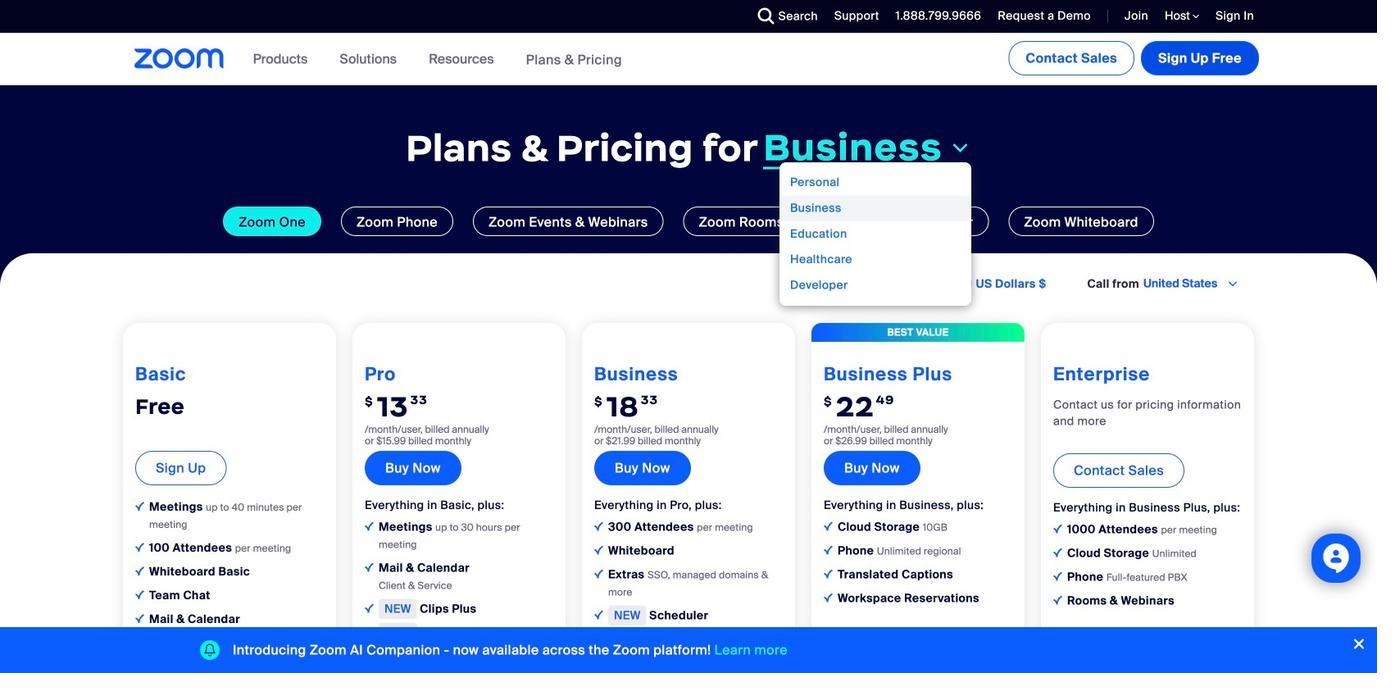Task type: vqa. For each thing, say whether or not it's contained in the screenshot.
menu
yes



Task type: locate. For each thing, give the bounding box(es) containing it.
menu
[[780, 162, 972, 306]]

main content
[[0, 33, 1378, 673]]

meetings navigation
[[1006, 33, 1263, 79]]

ok image
[[135, 502, 144, 511], [824, 522, 833, 531], [1054, 525, 1063, 534], [135, 543, 144, 552], [595, 546, 604, 555], [1054, 548, 1063, 557], [365, 563, 374, 572], [135, 567, 144, 576], [135, 590, 144, 599], [135, 614, 144, 623]]

banner
[[115, 33, 1263, 87]]

ok image
[[365, 522, 374, 531], [595, 522, 604, 531], [824, 546, 833, 555], [595, 570, 604, 579], [824, 570, 833, 579], [1054, 572, 1063, 581], [824, 593, 833, 602], [1054, 596, 1063, 605], [365, 604, 374, 613], [595, 611, 604, 620], [365, 628, 374, 637], [365, 652, 374, 661]]



Task type: describe. For each thing, give the bounding box(es) containing it.
tabs of zoom services tab list
[[25, 207, 1353, 236]]

product information navigation
[[241, 33, 635, 87]]

Country/Region text field
[[1142, 275, 1226, 292]]

show options image
[[1227, 278, 1240, 291]]

zoom logo image
[[134, 48, 224, 69]]

down image
[[950, 138, 972, 158]]



